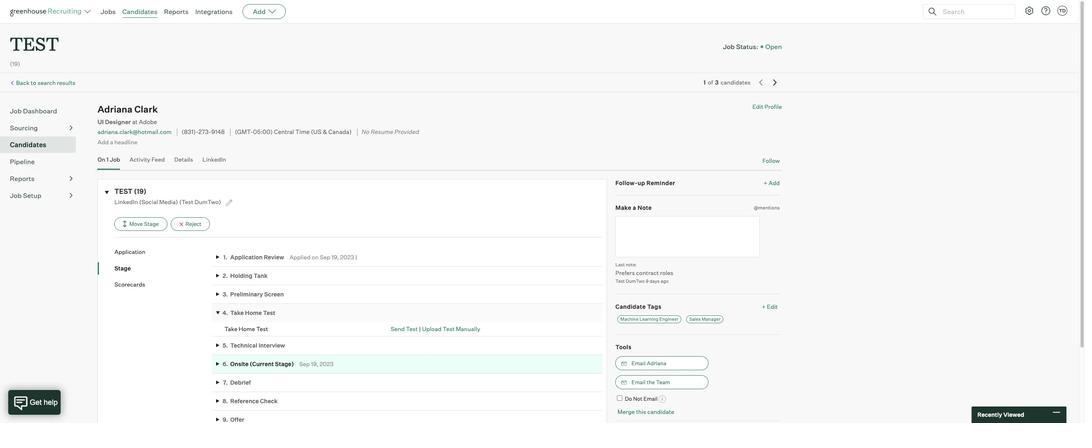 Task type: locate. For each thing, give the bounding box(es) containing it.
1 horizontal spatial reports
[[164, 7, 189, 16]]

0 horizontal spatial stage
[[115, 265, 131, 272]]

job status:
[[724, 42, 759, 51]]

manager
[[702, 317, 721, 322]]

linkedin down 9148
[[203, 156, 226, 163]]

1 horizontal spatial candidates link
[[122, 7, 158, 16]]

candidates down 'sourcing'
[[10, 141, 46, 149]]

0 vertical spatial a
[[110, 139, 113, 146]]

0 vertical spatial linkedin
[[203, 156, 226, 163]]

0 horizontal spatial linkedin
[[115, 199, 138, 206]]

Do Not Email checkbox
[[618, 396, 623, 401]]

tools
[[616, 344, 632, 351]]

6. onsite (current stage)
[[223, 361, 294, 368]]

email adriana
[[632, 360, 667, 367]]

sourcing link
[[10, 123, 73, 133]]

follow-up reminder
[[616, 179, 676, 186]]

1 vertical spatial candidates
[[10, 141, 46, 149]]

0 horizontal spatial candidates
[[10, 141, 46, 149]]

1 vertical spatial email
[[632, 379, 646, 386]]

job for job setup
[[10, 192, 22, 200]]

1 vertical spatial candidates link
[[10, 140, 73, 150]]

send
[[391, 326, 405, 333]]

9
[[646, 279, 649, 284]]

candidate
[[648, 409, 675, 416]]

follow link
[[763, 157, 780, 165]]

1 horizontal spatial stage
[[144, 221, 159, 227]]

a for make
[[633, 204, 637, 211]]

(us
[[311, 129, 322, 136]]

1 horizontal spatial |
[[419, 326, 421, 333]]

0 horizontal spatial 2023
[[320, 361, 334, 368]]

test link
[[10, 23, 59, 57]]

email inside email adriana button
[[632, 360, 646, 367]]

1 of 3 candidates
[[704, 79, 751, 86]]

test right upload
[[443, 326, 455, 333]]

1 horizontal spatial linkedin
[[203, 156, 226, 163]]

6.
[[223, 361, 228, 368]]

2. holding tank
[[223, 272, 268, 279]]

|
[[356, 254, 357, 261], [419, 326, 421, 333]]

candidates link right the jobs link
[[122, 7, 158, 16]]

0 horizontal spatial reports link
[[10, 174, 73, 184]]

test for test (19)
[[115, 187, 133, 195]]

this
[[637, 409, 647, 416]]

email for email adriana
[[632, 360, 646, 367]]

email for email the team
[[632, 379, 646, 386]]

add inside + add link
[[769, 179, 780, 186]]

take down 4.
[[225, 326, 238, 333]]

sep
[[320, 254, 331, 261], [299, 361, 310, 368]]

activity feed link
[[130, 156, 165, 168]]

0 horizontal spatial a
[[110, 139, 113, 146]]

0 vertical spatial +
[[764, 179, 768, 186]]

reports left integrations link
[[164, 7, 189, 16]]

0 horizontal spatial 19,
[[311, 361, 319, 368]]

home down 4. take home test
[[239, 326, 255, 333]]

(gmt-05:00) central time (us & canada)
[[235, 129, 352, 136]]

follow-
[[616, 179, 638, 186]]

2 vertical spatial add
[[769, 179, 780, 186]]

1 horizontal spatial a
[[633, 204, 637, 211]]

1 vertical spatial adriana
[[647, 360, 667, 367]]

1 vertical spatial |
[[419, 326, 421, 333]]

1 vertical spatial linkedin
[[115, 199, 138, 206]]

1 vertical spatial take
[[225, 326, 238, 333]]

reports link left integrations link
[[164, 7, 189, 16]]

prefers
[[616, 270, 635, 277]]

media)
[[159, 199, 178, 206]]

(gmt-
[[235, 129, 253, 136]]

job right the "on" at the top left of the page
[[110, 156, 120, 163]]

stage link
[[115, 264, 212, 272]]

stage up scorecards
[[115, 265, 131, 272]]

(831)-
[[182, 129, 199, 136]]

reject button
[[171, 218, 210, 231]]

0 vertical spatial email
[[632, 360, 646, 367]]

email inside email the team button
[[632, 379, 646, 386]]

technical
[[230, 342, 258, 349]]

test down prefers
[[616, 279, 625, 284]]

add button
[[243, 4, 286, 19]]

1 horizontal spatial 2023
[[340, 254, 354, 261]]

do not email
[[625, 396, 658, 402]]

1 horizontal spatial candidates
[[122, 7, 158, 16]]

open
[[766, 42, 783, 51]]

offer
[[230, 416, 244, 423]]

home up take home test
[[245, 310, 262, 317]]

machine learning engineer link
[[618, 316, 682, 324]]

5. technical interview
[[223, 342, 285, 349]]

preliminary
[[230, 291, 263, 298]]

greenhouse recruiting image
[[10, 7, 84, 17]]

test up 5. technical interview
[[256, 326, 268, 333]]

0 vertical spatial 19,
[[332, 254, 339, 261]]

send test link
[[391, 326, 418, 333]]

linkedin for linkedin (social media) (test dumtwo)
[[115, 199, 138, 206]]

1 vertical spatial +
[[762, 303, 766, 310]]

candidate
[[616, 303, 646, 310]]

adriana up designer
[[98, 104, 133, 115]]

0 horizontal spatial sep
[[299, 361, 310, 368]]

test down greenhouse recruiting image
[[10, 31, 59, 56]]

job setup
[[10, 192, 41, 200]]

application up 2. holding tank
[[230, 254, 263, 261]]

0 horizontal spatial add
[[98, 139, 109, 146]]

0 vertical spatial edit
[[753, 103, 764, 110]]

0 horizontal spatial reports
[[10, 175, 35, 183]]

applied
[[290, 254, 311, 261]]

application down move
[[115, 248, 145, 256]]

reports link
[[164, 7, 189, 16], [10, 174, 73, 184]]

2 horizontal spatial add
[[769, 179, 780, 186]]

email up email the team
[[632, 360, 646, 367]]

0 vertical spatial take
[[230, 310, 244, 317]]

make a note
[[616, 204, 652, 211]]

0 vertical spatial candidates
[[122, 7, 158, 16]]

adriana up email the team button
[[647, 360, 667, 367]]

0 vertical spatial candidates link
[[122, 7, 158, 16]]

sep right on
[[320, 254, 331, 261]]

tags
[[648, 303, 662, 310]]

upload test manually link
[[422, 326, 481, 333]]

no resume provided
[[362, 129, 419, 136]]

1 right the "on" at the top left of the page
[[107, 156, 109, 163]]

a
[[110, 139, 113, 146], [633, 204, 637, 211]]

0 vertical spatial add
[[253, 7, 266, 16]]

add inside add "popup button"
[[253, 7, 266, 16]]

| left upload
[[419, 326, 421, 333]]

0 horizontal spatial candidates link
[[10, 140, 73, 150]]

0 vertical spatial reports link
[[164, 7, 189, 16]]

0 vertical spatial adriana
[[98, 104, 133, 115]]

job left setup
[[10, 192, 22, 200]]

1 vertical spatial add
[[98, 139, 109, 146]]

0 vertical spatial test
[[10, 31, 59, 56]]

1 horizontal spatial adriana
[[647, 360, 667, 367]]

application
[[115, 248, 145, 256], [230, 254, 263, 261]]

test down on 1 job link
[[115, 187, 133, 195]]

1 horizontal spatial application
[[230, 254, 263, 261]]

None text field
[[616, 216, 760, 257]]

1 left of
[[704, 79, 706, 86]]

linkedin down 'test (19)'
[[115, 199, 138, 206]]

dumtwo)
[[195, 199, 221, 206]]

0 horizontal spatial (19)
[[10, 60, 20, 67]]

1 vertical spatial reports
[[10, 175, 35, 183]]

note:
[[626, 262, 637, 268]]

job left status: at the right of the page
[[724, 42, 735, 51]]

application link
[[115, 248, 212, 256]]

email left the the
[[632, 379, 646, 386]]

1 horizontal spatial 19,
[[332, 254, 339, 261]]

to
[[31, 79, 36, 86]]

1 vertical spatial edit
[[767, 303, 778, 310]]

job up 'sourcing'
[[10, 107, 22, 115]]

candidates
[[721, 79, 751, 86]]

sep right stage) on the left of page
[[299, 361, 310, 368]]

td button
[[1057, 4, 1070, 17]]

resume
[[371, 129, 393, 136]]

1 vertical spatial a
[[633, 204, 637, 211]]

0 vertical spatial 1
[[704, 79, 706, 86]]

0 vertical spatial sep
[[320, 254, 331, 261]]

take right 4.
[[230, 310, 244, 317]]

+ inside "link"
[[762, 303, 766, 310]]

Search text field
[[941, 6, 1008, 18]]

details link
[[174, 156, 193, 168]]

stage right move
[[144, 221, 159, 227]]

2.
[[223, 272, 228, 279]]

reports
[[164, 7, 189, 16], [10, 175, 35, 183]]

merge this candidate link
[[618, 409, 675, 416]]

1 horizontal spatial edit
[[767, 303, 778, 310]]

| right on
[[356, 254, 357, 261]]

job dashboard
[[10, 107, 57, 115]]

1 vertical spatial 1
[[107, 156, 109, 163]]

move
[[129, 221, 143, 227]]

add for add
[[253, 7, 266, 16]]

0 horizontal spatial test
[[10, 31, 59, 56]]

designer
[[105, 119, 131, 126]]

(19) up (social
[[134, 187, 147, 195]]

1 vertical spatial home
[[239, 326, 255, 333]]

sourcing
[[10, 124, 38, 132]]

add
[[253, 7, 266, 16], [98, 139, 109, 146], [769, 179, 780, 186]]

pipeline
[[10, 158, 35, 166]]

1 vertical spatial test
[[115, 187, 133, 195]]

reports link up job setup link
[[10, 174, 73, 184]]

no
[[362, 129, 370, 136]]

+ for + edit
[[762, 303, 766, 310]]

3
[[716, 79, 719, 86]]

take home test
[[225, 326, 268, 333]]

candidate tags
[[616, 303, 662, 310]]

0 vertical spatial reports
[[164, 7, 189, 16]]

adriana inside button
[[647, 360, 667, 367]]

0 horizontal spatial application
[[115, 248, 145, 256]]

19, right on
[[332, 254, 339, 261]]

integrations
[[195, 7, 233, 16]]

4.
[[223, 310, 228, 317]]

1 horizontal spatial sep
[[320, 254, 331, 261]]

19, right stage) on the left of page
[[311, 361, 319, 368]]

test for test
[[10, 31, 59, 56]]

0 vertical spatial stage
[[144, 221, 159, 227]]

(19) up 'back' on the left top of page
[[10, 60, 20, 67]]

last
[[616, 262, 625, 268]]

+ for + add
[[764, 179, 768, 186]]

home
[[245, 310, 262, 317], [239, 326, 255, 333]]

candidates right the jobs link
[[122, 7, 158, 16]]

1 horizontal spatial 1
[[704, 79, 706, 86]]

1 horizontal spatial test
[[115, 187, 133, 195]]

0 horizontal spatial adriana
[[98, 104, 133, 115]]

1 horizontal spatial add
[[253, 7, 266, 16]]

edit profile link
[[753, 103, 783, 110]]

reports down pipeline on the top
[[10, 175, 35, 183]]

1 vertical spatial (19)
[[134, 187, 147, 195]]

+
[[764, 179, 768, 186], [762, 303, 766, 310]]

candidates link up pipeline "link"
[[10, 140, 73, 150]]

email right not
[[644, 396, 658, 402]]

8.
[[223, 398, 228, 405]]

job
[[724, 42, 735, 51], [10, 107, 22, 115], [110, 156, 120, 163], [10, 192, 22, 200]]

1.
[[223, 254, 228, 261]]

test
[[10, 31, 59, 56], [115, 187, 133, 195]]

a left the headline
[[110, 139, 113, 146]]

1 vertical spatial 19,
[[311, 361, 319, 368]]

a left note
[[633, 204, 637, 211]]

0 horizontal spatial |
[[356, 254, 357, 261]]

sep 19, 2023
[[299, 361, 334, 368]]



Task type: vqa. For each thing, say whether or not it's contained in the screenshot.


Task type: describe. For each thing, give the bounding box(es) containing it.
send test | upload test manually
[[391, 326, 481, 333]]

configure image
[[1025, 6, 1035, 16]]

0 vertical spatial 2023
[[340, 254, 354, 261]]

recently
[[978, 412, 1003, 419]]

jobs link
[[101, 7, 116, 16]]

stage inside button
[[144, 221, 159, 227]]

activity
[[130, 156, 150, 163]]

3.
[[223, 291, 228, 298]]

viewed
[[1004, 412, 1025, 419]]

status:
[[737, 42, 759, 51]]

time
[[296, 129, 310, 136]]

profile
[[765, 103, 783, 110]]

7. debrief
[[223, 379, 251, 386]]

search
[[38, 79, 56, 86]]

do
[[625, 396, 632, 402]]

9. offer
[[223, 416, 244, 423]]

screen
[[264, 291, 284, 298]]

0 vertical spatial home
[[245, 310, 262, 317]]

on 1 job
[[98, 156, 120, 163]]

add for add a headline
[[98, 139, 109, 146]]

debrief
[[230, 379, 251, 386]]

stage)
[[275, 361, 294, 368]]

on
[[98, 156, 105, 163]]

on 1 job link
[[98, 156, 120, 168]]

days
[[650, 279, 660, 284]]

activity feed
[[130, 156, 165, 163]]

review
[[264, 254, 284, 261]]

test right the send
[[406, 326, 418, 333]]

adobe
[[139, 119, 157, 126]]

pipeline link
[[10, 157, 73, 167]]

onsite
[[230, 361, 249, 368]]

test inside last note: prefers contract roles test dumtwo               9 days               ago
[[616, 279, 625, 284]]

adriana inside adriana clark ui designer at adobe
[[98, 104, 133, 115]]

adriana.clark@hotmail.com
[[98, 129, 172, 136]]

1 horizontal spatial (19)
[[134, 187, 147, 195]]

9.
[[223, 416, 228, 423]]

sales manager
[[690, 317, 721, 322]]

up
[[638, 179, 646, 186]]

(test
[[179, 199, 193, 206]]

details
[[174, 156, 193, 163]]

9148
[[212, 129, 225, 136]]

1 vertical spatial stage
[[115, 265, 131, 272]]

test down screen
[[263, 310, 275, 317]]

reject
[[186, 221, 202, 227]]

2 vertical spatial email
[[644, 396, 658, 402]]

machine learning engineer
[[621, 317, 679, 322]]

8. reference check
[[223, 398, 278, 405]]

job for job dashboard
[[10, 107, 22, 115]]

@mentions
[[754, 205, 780, 211]]

contract
[[637, 270, 659, 277]]

machine
[[621, 317, 639, 322]]

feed
[[152, 156, 165, 163]]

sales
[[690, 317, 701, 322]]

provided
[[395, 129, 419, 136]]

linkedin (social media) (test dumtwo)
[[115, 199, 222, 206]]

headline
[[114, 139, 138, 146]]

1 horizontal spatial reports link
[[164, 7, 189, 16]]

0 vertical spatial |
[[356, 254, 357, 261]]

jobs
[[101, 7, 116, 16]]

1 vertical spatial reports link
[[10, 174, 73, 184]]

test (19)
[[115, 187, 147, 195]]

7.
[[223, 379, 228, 386]]

(current
[[250, 361, 274, 368]]

setup
[[23, 192, 41, 200]]

move stage
[[129, 221, 159, 227]]

sales manager link
[[687, 316, 724, 324]]

(831)-273-9148
[[182, 129, 225, 136]]

integrations link
[[195, 7, 233, 16]]

job for job status:
[[724, 42, 735, 51]]

move stage button
[[115, 218, 168, 231]]

reminder
[[647, 179, 676, 186]]

td
[[1060, 8, 1067, 14]]

follow
[[763, 157, 780, 164]]

scorecards
[[115, 281, 145, 288]]

edit profile
[[753, 103, 783, 110]]

1. application review applied on  sep 19, 2023 |
[[223, 254, 357, 261]]

0 horizontal spatial edit
[[753, 103, 764, 110]]

note
[[638, 204, 652, 211]]

reports inside reports link
[[10, 175, 35, 183]]

results
[[57, 79, 75, 86]]

the
[[647, 379, 655, 386]]

1 vertical spatial 2023
[[320, 361, 334, 368]]

engineer
[[660, 317, 679, 322]]

ago
[[661, 279, 669, 284]]

job setup link
[[10, 191, 73, 201]]

273-
[[199, 129, 212, 136]]

at
[[132, 119, 138, 126]]

a for add
[[110, 139, 113, 146]]

interview
[[259, 342, 285, 349]]

+ edit
[[762, 303, 778, 310]]

dashboard
[[23, 107, 57, 115]]

ui
[[98, 119, 104, 126]]

edit inside + edit "link"
[[767, 303, 778, 310]]

adriana clark ui designer at adobe
[[98, 104, 158, 126]]

manually
[[456, 326, 481, 333]]

1 vertical spatial sep
[[299, 361, 310, 368]]

scorecards link
[[115, 281, 212, 289]]

linkedin for linkedin link
[[203, 156, 226, 163]]

canada)
[[329, 129, 352, 136]]

email the team
[[632, 379, 671, 386]]

linkedin link
[[203, 156, 226, 168]]

reference
[[230, 398, 259, 405]]

0 vertical spatial (19)
[[10, 60, 20, 67]]

0 horizontal spatial 1
[[107, 156, 109, 163]]



